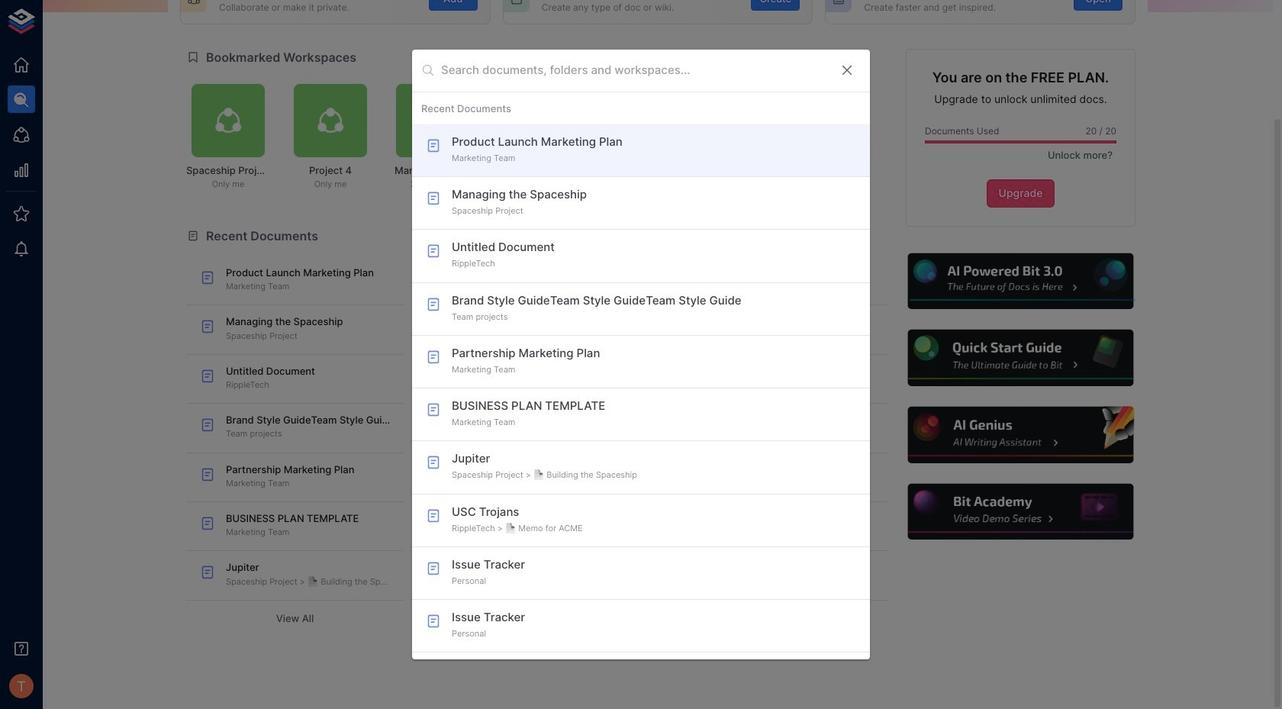 Task type: vqa. For each thing, say whether or not it's contained in the screenshot.
help Image
yes



Task type: describe. For each thing, give the bounding box(es) containing it.
3 help image from the top
[[906, 405, 1136, 466]]



Task type: locate. For each thing, give the bounding box(es) containing it.
1 help image from the top
[[906, 251, 1136, 312]]

Search documents, folders and workspaces... text field
[[441, 59, 828, 82]]

4 help image from the top
[[906, 482, 1136, 542]]

dialog
[[412, 50, 870, 660]]

2 help image from the top
[[906, 328, 1136, 389]]

help image
[[906, 251, 1136, 312], [906, 328, 1136, 389], [906, 405, 1136, 466], [906, 482, 1136, 542]]



